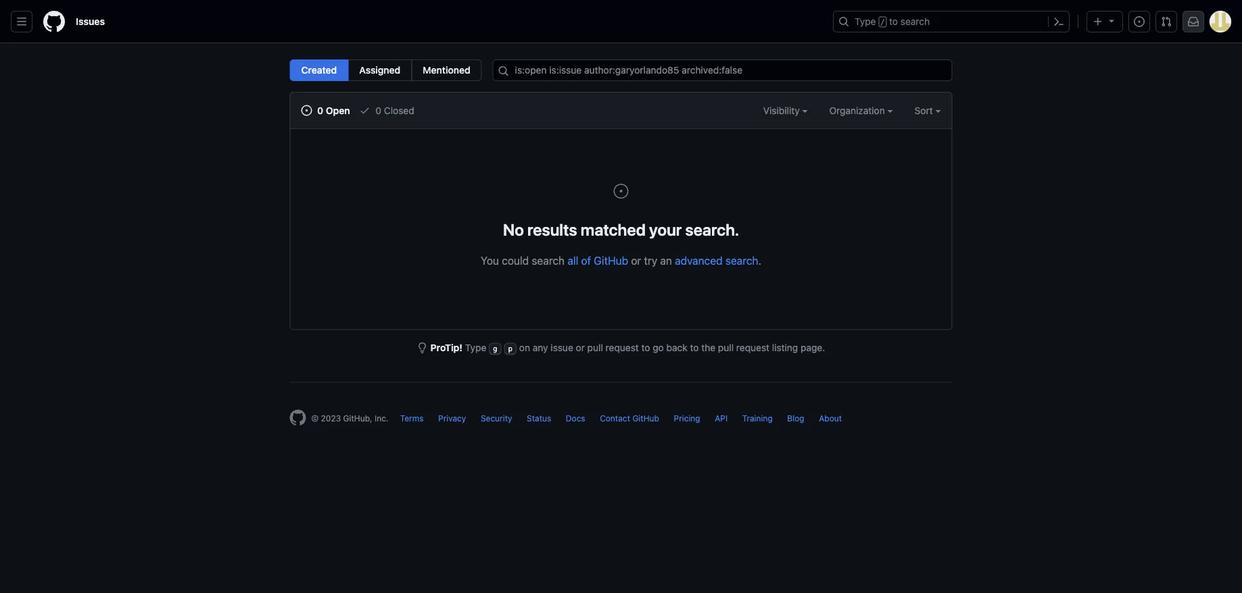 Task type: describe. For each thing, give the bounding box(es) containing it.
blog
[[787, 414, 804, 424]]

1 request from the left
[[606, 342, 639, 354]]

created link
[[290, 60, 348, 81]]

status link
[[527, 414, 551, 424]]

check image
[[359, 105, 370, 116]]

training link
[[742, 414, 773, 424]]

contact github link
[[600, 414, 659, 424]]

visibility
[[763, 105, 802, 116]]

search.
[[685, 220, 739, 239]]

listing
[[772, 342, 798, 354]]

results
[[527, 220, 577, 239]]

all of github link
[[568, 254, 628, 267]]

any
[[533, 342, 548, 354]]

triangle down image
[[1106, 15, 1117, 26]]

1 vertical spatial github
[[632, 414, 659, 424]]

1 horizontal spatial to
[[690, 342, 699, 354]]

advanced search link
[[675, 254, 758, 267]]

issue
[[551, 342, 573, 354]]

1 vertical spatial or
[[576, 342, 585, 354]]

mentioned
[[423, 65, 470, 76]]

0 closed
[[373, 105, 414, 116]]

notifications image
[[1188, 16, 1199, 27]]

of
[[581, 254, 591, 267]]

2 horizontal spatial to
[[889, 16, 898, 27]]

assigned
[[359, 65, 401, 76]]

0 horizontal spatial to
[[641, 342, 650, 354]]

organization button
[[829, 103, 893, 118]]

your
[[649, 220, 682, 239]]

training
[[742, 414, 773, 424]]

sort
[[915, 105, 933, 116]]

/
[[880, 18, 885, 27]]

go
[[653, 342, 664, 354]]

homepage image
[[290, 410, 306, 426]]

back
[[666, 342, 688, 354]]

search image
[[498, 66, 509, 76]]

plus image
[[1093, 16, 1104, 27]]

about link
[[819, 414, 842, 424]]

try
[[644, 254, 657, 267]]

matched
[[581, 220, 646, 239]]

security
[[481, 414, 512, 424]]

Issues search field
[[493, 60, 952, 81]]

0 horizontal spatial type
[[465, 342, 486, 354]]

©
[[311, 414, 319, 424]]

api
[[715, 414, 728, 424]]

0 for open
[[317, 105, 323, 116]]

docs
[[566, 414, 585, 424]]

2 pull from the left
[[718, 342, 734, 354]]

0 for closed
[[376, 105, 381, 116]]

on
[[519, 342, 530, 354]]

0 vertical spatial github
[[594, 254, 628, 267]]

2 request from the left
[[736, 342, 770, 354]]

terms
[[400, 414, 424, 424]]

inc.
[[375, 414, 388, 424]]



Task type: vqa. For each thing, say whether or not it's contained in the screenshot.
@materialsproject profile image's star ICON
no



Task type: locate. For each thing, give the bounding box(es) containing it.
pricing link
[[674, 414, 700, 424]]

contact
[[600, 414, 630, 424]]

github
[[594, 254, 628, 267], [632, 414, 659, 424]]

visibility button
[[763, 103, 808, 118]]

to
[[889, 16, 898, 27], [641, 342, 650, 354], [690, 342, 699, 354]]

0 horizontal spatial github
[[594, 254, 628, 267]]

blog link
[[787, 414, 804, 424]]

request
[[606, 342, 639, 354], [736, 342, 770, 354]]

or
[[631, 254, 641, 267], [576, 342, 585, 354]]

homepage image
[[43, 11, 65, 32]]

g
[[493, 345, 497, 353]]

status
[[527, 414, 551, 424]]

search down search.
[[725, 254, 758, 267]]

type
[[855, 16, 876, 27], [465, 342, 486, 354]]

command palette image
[[1053, 16, 1064, 27]]

0 horizontal spatial request
[[606, 342, 639, 354]]

issues element
[[290, 60, 482, 81]]

pull right the
[[718, 342, 734, 354]]

or left try
[[631, 254, 641, 267]]

could
[[502, 254, 529, 267]]

issue opened image inside the "0 open" link
[[301, 105, 312, 116]]

2 horizontal spatial search
[[901, 16, 930, 27]]

advanced
[[675, 254, 723, 267]]

docs link
[[566, 414, 585, 424]]

0 horizontal spatial pull
[[587, 342, 603, 354]]

api link
[[715, 414, 728, 424]]

0 closed link
[[359, 103, 414, 118]]

pull right issue
[[587, 342, 603, 354]]

github,
[[343, 414, 372, 424]]

1 vertical spatial type
[[465, 342, 486, 354]]

terms link
[[400, 414, 424, 424]]

git pull request image
[[1161, 16, 1172, 27]]

no
[[503, 220, 524, 239]]

Search all issues text field
[[493, 60, 952, 81]]

issue opened image left the 0 open
[[301, 105, 312, 116]]

protip!
[[430, 342, 463, 354]]

0 open
[[315, 105, 350, 116]]

search
[[901, 16, 930, 27], [532, 254, 565, 267], [725, 254, 758, 267]]

0 left open
[[317, 105, 323, 116]]

1 horizontal spatial search
[[725, 254, 758, 267]]

pricing
[[674, 414, 700, 424]]

1 vertical spatial issue opened image
[[613, 183, 629, 199]]

2 0 from the left
[[376, 105, 381, 116]]

0 vertical spatial or
[[631, 254, 641, 267]]

an
[[660, 254, 672, 267]]

1 horizontal spatial request
[[736, 342, 770, 354]]

issues
[[76, 16, 105, 27]]

pull
[[587, 342, 603, 354], [718, 342, 734, 354]]

issue opened image
[[301, 105, 312, 116], [613, 183, 629, 199]]

to left the
[[690, 342, 699, 354]]

about
[[819, 414, 842, 424]]

0
[[317, 105, 323, 116], [376, 105, 381, 116]]

0 horizontal spatial 0
[[317, 105, 323, 116]]

organization
[[829, 105, 888, 116]]

you could search all of github or try an advanced search .
[[481, 254, 761, 267]]

contact github
[[600, 414, 659, 424]]

0 horizontal spatial search
[[532, 254, 565, 267]]

1 0 from the left
[[317, 105, 323, 116]]

1 horizontal spatial type
[[855, 16, 876, 27]]

protip! type g
[[430, 342, 497, 354]]

created
[[301, 65, 337, 76]]

no results matched your search.
[[503, 220, 739, 239]]

all
[[568, 254, 578, 267]]

github right contact
[[632, 414, 659, 424]]

or right issue
[[576, 342, 585, 354]]

to right "/"
[[889, 16, 898, 27]]

0 open link
[[301, 103, 350, 118]]

privacy link
[[438, 414, 466, 424]]

light bulb image
[[417, 343, 428, 354]]

2023
[[321, 414, 341, 424]]

p
[[508, 345, 513, 353]]

closed
[[384, 105, 414, 116]]

open
[[326, 105, 350, 116]]

search right "/"
[[901, 16, 930, 27]]

sort button
[[915, 103, 941, 118]]

request left go
[[606, 342, 639, 354]]

security link
[[481, 414, 512, 424]]

issue opened image
[[1134, 16, 1145, 27]]

1 horizontal spatial 0
[[376, 105, 381, 116]]

0 horizontal spatial issue opened image
[[301, 105, 312, 116]]

1 horizontal spatial github
[[632, 414, 659, 424]]

0 horizontal spatial or
[[576, 342, 585, 354]]

0 vertical spatial type
[[855, 16, 876, 27]]

page.
[[801, 342, 825, 354]]

© 2023 github, inc.
[[311, 414, 388, 424]]

1 horizontal spatial pull
[[718, 342, 734, 354]]

p on any issue or pull request to go back to the pull request listing page.
[[508, 342, 825, 354]]

type left g
[[465, 342, 486, 354]]

type left "/"
[[855, 16, 876, 27]]

type / to search
[[855, 16, 930, 27]]

1 pull from the left
[[587, 342, 603, 354]]

to left go
[[641, 342, 650, 354]]

.
[[758, 254, 761, 267]]

you
[[481, 254, 499, 267]]

mentioned link
[[411, 60, 482, 81]]

privacy
[[438, 414, 466, 424]]

assigned link
[[348, 60, 412, 81]]

0 vertical spatial issue opened image
[[301, 105, 312, 116]]

1 horizontal spatial or
[[631, 254, 641, 267]]

github right of
[[594, 254, 628, 267]]

request left listing
[[736, 342, 770, 354]]

the
[[701, 342, 715, 354]]

1 horizontal spatial issue opened image
[[613, 183, 629, 199]]

search left the all
[[532, 254, 565, 267]]

0 right the check icon
[[376, 105, 381, 116]]

issue opened image up no results matched your search.
[[613, 183, 629, 199]]



